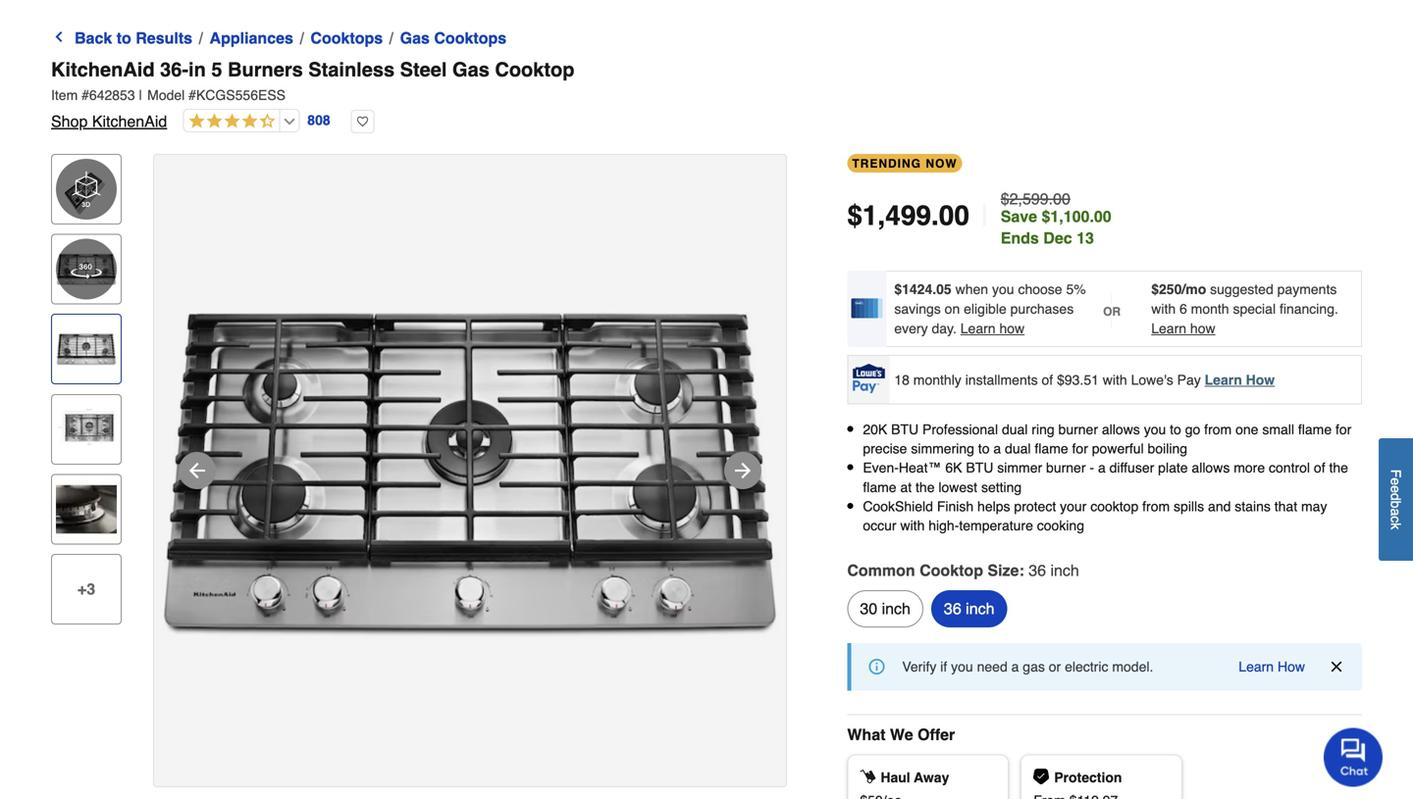 Task type: locate. For each thing, give the bounding box(es) containing it.
to right the back
[[116, 29, 131, 47]]

1 vertical spatial you
[[1144, 422, 1166, 438]]

of
[[1042, 372, 1053, 388], [1314, 460, 1325, 476]]

to
[[116, 29, 131, 47], [1170, 422, 1181, 438], [978, 441, 990, 457]]

2 horizontal spatial flame
[[1298, 422, 1332, 438]]

spills
[[1174, 499, 1204, 515]]

1 vertical spatial allows
[[1192, 460, 1230, 476]]

0 vertical spatial from
[[1204, 422, 1232, 438]]

1 vertical spatial for
[[1072, 441, 1088, 457]]

1 horizontal spatial learn how button
[[1151, 319, 1215, 339]]

0 vertical spatial |
[[139, 87, 142, 103]]

cooktops up stainless
[[310, 29, 383, 47]]

0 horizontal spatial how
[[999, 321, 1025, 337]]

ends
[[1001, 229, 1039, 247]]

cooktop up 36 inch
[[920, 562, 983, 580]]

you up the boiling
[[1144, 422, 1166, 438]]

with left 6
[[1151, 301, 1176, 317]]

of right control
[[1314, 460, 1325, 476]]

a up the simmer
[[993, 441, 1001, 457]]

2 e from the top
[[1388, 486, 1404, 493]]

6
[[1179, 301, 1187, 317]]

$ 1,499 . 00
[[847, 200, 969, 232]]

lowes pay logo image
[[849, 364, 888, 393]]

1 horizontal spatial how
[[1278, 659, 1305, 675]]

a
[[993, 441, 1001, 457], [1098, 460, 1106, 476], [1388, 508, 1404, 516], [1011, 659, 1019, 675]]

0 vertical spatial cooktop
[[495, 58, 575, 81]]

0 horizontal spatial |
[[139, 87, 142, 103]]

to left go
[[1170, 422, 1181, 438]]

simmering
[[911, 441, 974, 457]]

$93.51
[[1057, 372, 1099, 388]]

plate
[[1158, 460, 1188, 476]]

1 horizontal spatial how
[[1190, 321, 1215, 337]]

0 horizontal spatial with
[[900, 518, 925, 534]]

the right at
[[916, 480, 935, 495]]

with down cookshield
[[900, 518, 925, 534]]

haul away filled image
[[860, 769, 876, 785]]

suggested
[[1210, 282, 1273, 297]]

1 vertical spatial dual
[[1005, 441, 1031, 457]]

what we offer
[[847, 726, 955, 744]]

allows right plate
[[1192, 460, 1230, 476]]

-
[[1090, 460, 1094, 476]]

suggested payments with 6 month special financing. learn how
[[1151, 282, 1338, 337]]

shop
[[51, 112, 88, 131]]

0 horizontal spatial from
[[1142, 499, 1170, 515]]

0 vertical spatial of
[[1042, 372, 1053, 388]]

you right if
[[951, 659, 973, 675]]

0 vertical spatial for
[[1336, 422, 1352, 438]]

gas down the gas cooktops link
[[452, 58, 489, 81]]

you inside the when you choose 5% savings on eligible purchases every day.
[[992, 282, 1014, 297]]

one
[[1235, 422, 1258, 438]]

0 vertical spatial kitchenaid
[[51, 58, 155, 81]]

learn inside suggested payments with 6 month special financing. learn how
[[1151, 321, 1186, 337]]

0 horizontal spatial cooktop
[[495, 58, 575, 81]]

flame down ring
[[1035, 441, 1068, 457]]

burner right ring
[[1058, 422, 1098, 438]]

0 vertical spatial btu
[[891, 422, 919, 438]]

flame right small on the right bottom of page
[[1298, 422, 1332, 438]]

or
[[1103, 305, 1121, 319]]

4.4 stars image
[[184, 113, 275, 131]]

0 horizontal spatial 36
[[944, 600, 961, 618]]

2 horizontal spatial to
[[1170, 422, 1181, 438]]

1 horizontal spatial flame
[[1035, 441, 1068, 457]]

1 vertical spatial flame
[[1035, 441, 1068, 457]]

13
[[1077, 229, 1094, 247]]

36 right :
[[1029, 562, 1046, 580]]

that
[[1274, 499, 1297, 515]]

gas cooktops
[[400, 29, 506, 47]]

kitchenaid up 642853
[[51, 58, 155, 81]]

1 vertical spatial of
[[1314, 460, 1325, 476]]

| left model
[[139, 87, 142, 103]]

inch for 36 inch
[[966, 600, 995, 618]]

for left powerful
[[1072, 441, 1088, 457]]

choose
[[1018, 282, 1062, 297]]

0 vertical spatial allows
[[1102, 422, 1140, 438]]

+3 button
[[51, 554, 122, 625]]

0 vertical spatial dual
[[1002, 422, 1028, 438]]

info image
[[869, 659, 884, 675]]

high-
[[929, 518, 959, 534]]

2 horizontal spatial with
[[1151, 301, 1176, 317]]

a up k
[[1388, 508, 1404, 516]]

dual up the simmer
[[1005, 441, 1031, 457]]

0 horizontal spatial you
[[951, 659, 973, 675]]

verify
[[902, 659, 936, 675]]

0 horizontal spatial inch
[[882, 600, 911, 618]]

trending now
[[852, 157, 957, 171]]

1 vertical spatial the
[[916, 480, 935, 495]]

when
[[955, 282, 988, 297]]

go
[[1185, 422, 1200, 438]]

save
[[1001, 208, 1037, 226]]

# right 'item'
[[82, 87, 89, 103]]

1,499
[[862, 200, 931, 232]]

dec
[[1043, 229, 1072, 247]]

kitchenaid inside kitchenaid 36-in 5 burners stainless steel gas cooktop item # 642853 | model # kcgs556ess
[[51, 58, 155, 81]]

1 horizontal spatial inch
[[966, 600, 995, 618]]

to down professional
[[978, 441, 990, 457]]

learn how button
[[1239, 658, 1305, 677]]

1 cooktops from the left
[[310, 29, 383, 47]]

1 horizontal spatial the
[[1329, 460, 1348, 476]]

gas up steel
[[400, 29, 430, 47]]

36
[[1029, 562, 1046, 580], [944, 600, 961, 618]]

financing.
[[1280, 301, 1338, 317]]

with inside suggested payments with 6 month special financing. learn how
[[1151, 301, 1176, 317]]

boiling
[[1148, 441, 1187, 457]]

inch right :
[[1050, 562, 1079, 580]]

gas
[[400, 29, 430, 47], [452, 58, 489, 81]]

from
[[1204, 422, 1232, 438], [1142, 499, 1170, 515]]

2 learn how button from the left
[[1151, 319, 1215, 339]]

0 vertical spatial you
[[992, 282, 1014, 297]]

1 horizontal spatial gas
[[452, 58, 489, 81]]

protection button
[[1021, 755, 1183, 800]]

2 vertical spatial you
[[951, 659, 973, 675]]

with inside 20k btu professional dual ring burner allows you to go from one small flame for precise simmering to a dual flame for powerful boiling even-heat™ 6k btu simmer burner - a diffuser plate allows more control of the flame at the lowest setting cookshield finish helps protect your cooktop from spills and stains that may occur with high-temperature cooking
[[900, 518, 925, 534]]

trending
[[852, 157, 921, 171]]

0 horizontal spatial how
[[1246, 372, 1275, 388]]

kitchenaid  #kcgs556ess image
[[154, 155, 786, 787]]

1 vertical spatial btu
[[966, 460, 993, 476]]

2 horizontal spatial inch
[[1050, 562, 1079, 580]]

dual left ring
[[1002, 422, 1028, 438]]

1 vertical spatial 36
[[944, 600, 961, 618]]

kitchenaid  #kcgs556ess - thumbnail3 image
[[56, 479, 117, 540]]

e
[[1388, 478, 1404, 486], [1388, 486, 1404, 493]]

| inside kitchenaid 36-in 5 burners stainless steel gas cooktop item # 642853 | model # kcgs556ess
[[139, 87, 142, 103]]

burners
[[228, 58, 303, 81]]

size
[[988, 562, 1019, 580]]

for right small on the right bottom of page
[[1336, 422, 1352, 438]]

how down month
[[1190, 321, 1215, 337]]

1 learn how button from the left
[[960, 319, 1025, 339]]

1 horizontal spatial 36
[[1029, 562, 1046, 580]]

1 horizontal spatial with
[[1103, 372, 1127, 388]]

36 inch
[[944, 600, 995, 618]]

chevron left image
[[51, 29, 67, 45]]

btu up precise
[[891, 422, 919, 438]]

protection plan filled image
[[1033, 769, 1049, 785]]

0 vertical spatial how
[[1246, 372, 1275, 388]]

month
[[1191, 301, 1229, 317]]

| right 00
[[981, 199, 989, 233]]

0 horizontal spatial #
[[82, 87, 89, 103]]

1 vertical spatial kitchenaid
[[92, 112, 167, 131]]

2 horizontal spatial you
[[1144, 422, 1166, 438]]

0 horizontal spatial btu
[[891, 422, 919, 438]]

f e e d b a c k button
[[1379, 438, 1413, 561]]

e up "d" at the right of the page
[[1388, 478, 1404, 486]]

f
[[1388, 470, 1404, 478]]

kitchenaid
[[51, 58, 155, 81], [92, 112, 167, 131]]

1 horizontal spatial to
[[978, 441, 990, 457]]

20k btu professional dual ring burner allows you to go from one small flame for precise simmering to a dual flame for powerful boiling even-heat™ 6k btu simmer burner - a diffuser plate allows more control of the flame at the lowest setting cookshield finish helps protect your cooktop from spills and stains that may occur with high-temperature cooking
[[863, 422, 1352, 534]]

btu right 6k
[[966, 460, 993, 476]]

36 down common cooktop size : 36 inch
[[944, 600, 961, 618]]

cooktop
[[495, 58, 575, 81], [920, 562, 983, 580]]

+3
[[77, 580, 95, 599]]

if
[[940, 659, 947, 675]]

0 horizontal spatial to
[[116, 29, 131, 47]]

burner left -
[[1046, 460, 1086, 476]]

flame down even-
[[863, 480, 896, 495]]

# down in
[[189, 87, 196, 103]]

you
[[992, 282, 1014, 297], [1144, 422, 1166, 438], [951, 659, 973, 675]]

0 vertical spatial with
[[1151, 301, 1176, 317]]

monthly
[[913, 372, 961, 388]]

how
[[1246, 372, 1275, 388], [1278, 659, 1305, 675]]

from left spills
[[1142, 499, 1170, 515]]

chat invite button image
[[1324, 728, 1384, 787]]

e up b
[[1388, 486, 1404, 493]]

of left $93.51
[[1042, 372, 1053, 388]]

1 vertical spatial cooktop
[[920, 562, 983, 580]]

0 horizontal spatial allows
[[1102, 422, 1140, 438]]

kitchenaid down 642853
[[92, 112, 167, 131]]

how down "eligible"
[[999, 321, 1025, 337]]

1 horizontal spatial btu
[[966, 460, 993, 476]]

1 # from the left
[[82, 87, 89, 103]]

1 horizontal spatial #
[[189, 87, 196, 103]]

$
[[847, 200, 862, 232]]

cooktop down the gas cooktops link
[[495, 58, 575, 81]]

helps
[[977, 499, 1010, 515]]

0 horizontal spatial flame
[[863, 480, 896, 495]]

learn how button down "eligible"
[[960, 319, 1025, 339]]

back
[[75, 29, 112, 47]]

inch
[[1050, 562, 1079, 580], [882, 600, 911, 618], [966, 600, 995, 618]]

learn how button down 6
[[1151, 319, 1215, 339]]

cooktop inside kitchenaid 36-in 5 burners stainless steel gas cooktop item # 642853 | model # kcgs556ess
[[495, 58, 575, 81]]

0 horizontal spatial cooktops
[[310, 29, 383, 47]]

0 horizontal spatial for
[[1072, 441, 1088, 457]]

for
[[1336, 422, 1352, 438], [1072, 441, 1088, 457]]

finish
[[937, 499, 974, 515]]

with right $93.51
[[1103, 372, 1127, 388]]

20k
[[863, 422, 887, 438]]

1 horizontal spatial of
[[1314, 460, 1325, 476]]

gas
[[1023, 659, 1045, 675]]

occur
[[863, 518, 896, 534]]

even-
[[863, 460, 899, 476]]

1 vertical spatial how
[[1278, 659, 1305, 675]]

2 vertical spatial to
[[978, 441, 990, 457]]

2 vertical spatial with
[[900, 518, 925, 534]]

and
[[1208, 499, 1231, 515]]

steel
[[400, 58, 447, 81]]

allows up powerful
[[1102, 422, 1140, 438]]

you up "eligible"
[[992, 282, 1014, 297]]

inch down common cooktop size : 36 inch
[[966, 600, 995, 618]]

0 vertical spatial gas
[[400, 29, 430, 47]]

1 horizontal spatial you
[[992, 282, 1014, 297]]

cooktops
[[310, 29, 383, 47], [434, 29, 506, 47]]

from right go
[[1204, 422, 1232, 438]]

30 inch
[[860, 600, 911, 618]]

how
[[999, 321, 1025, 337], [1190, 321, 1215, 337]]

1 vertical spatial gas
[[452, 58, 489, 81]]

the right control
[[1329, 460, 1348, 476]]

how inside button
[[1278, 659, 1305, 675]]

inch for 30 inch
[[882, 600, 911, 618]]

1 horizontal spatial cooktops
[[434, 29, 506, 47]]

item
[[51, 87, 78, 103]]

cooktops up steel
[[434, 29, 506, 47]]

1 vertical spatial from
[[1142, 499, 1170, 515]]

simmer
[[997, 460, 1042, 476]]

1 horizontal spatial |
[[981, 199, 989, 233]]

0 horizontal spatial learn how button
[[960, 319, 1025, 339]]

stains
[[1235, 499, 1271, 515]]

2 how from the left
[[1190, 321, 1215, 337]]

inch right '30'
[[882, 600, 911, 618]]

arrow right image
[[731, 459, 755, 483]]



Task type: describe. For each thing, give the bounding box(es) containing it.
haul away
[[881, 770, 949, 786]]

:
[[1019, 562, 1024, 580]]

pay
[[1177, 372, 1201, 388]]

powerful
[[1092, 441, 1144, 457]]

18
[[894, 372, 910, 388]]

5%
[[1066, 282, 1086, 297]]

0 horizontal spatial of
[[1042, 372, 1053, 388]]

day.
[[932, 321, 957, 337]]

30
[[860, 600, 877, 618]]

common
[[847, 562, 915, 580]]

0 vertical spatial the
[[1329, 460, 1348, 476]]

0 vertical spatial burner
[[1058, 422, 1098, 438]]

1 e from the top
[[1388, 478, 1404, 486]]

a inside button
[[1388, 508, 1404, 516]]

eligible
[[964, 301, 1007, 317]]

haul away button
[[847, 755, 1009, 800]]

gas inside kitchenaid 36-in 5 burners stainless steel gas cooktop item # 642853 | model # kcgs556ess
[[452, 58, 489, 81]]

temperature
[[959, 518, 1033, 534]]

b
[[1388, 501, 1404, 509]]

.
[[931, 200, 939, 232]]

control
[[1269, 460, 1310, 476]]

on
[[945, 301, 960, 317]]

heat™
[[899, 460, 942, 476]]

cooking
[[1037, 518, 1084, 534]]

2 cooktops from the left
[[434, 29, 506, 47]]

installments
[[965, 372, 1038, 388]]

2 vertical spatial flame
[[863, 480, 896, 495]]

learn how button for $250/mo
[[1151, 319, 1215, 339]]

1 how from the left
[[999, 321, 1025, 337]]

setting
[[981, 480, 1022, 495]]

a right -
[[1098, 460, 1106, 476]]

back to results
[[75, 29, 192, 47]]

protection
[[1054, 770, 1122, 786]]

36-
[[160, 58, 188, 81]]

arrow left image
[[185, 459, 209, 483]]

haul
[[881, 770, 910, 786]]

lowest
[[938, 480, 977, 495]]

learn how
[[1239, 659, 1305, 675]]

item number 6 4 2 8 5 3 and model number k c g s 5 5 6 e s s element
[[51, 85, 1362, 105]]

in
[[188, 58, 206, 81]]

professional
[[922, 422, 998, 438]]

18 monthly installments of $93.51 with lowe's pay learn how
[[894, 372, 1275, 388]]

f e e d b a c k
[[1388, 470, 1404, 530]]

kitchenaid  #kcgs556ess - thumbnail image
[[56, 319, 117, 380]]

special
[[1233, 301, 1276, 317]]

of inside 20k btu professional dual ring burner allows you to go from one small flame for precise simmering to a dual flame for powerful boiling even-heat™ 6k btu simmer burner - a diffuser plate allows more control of the flame at the lowest setting cookshield finish helps protect your cooktop from spills and stains that may occur with high-temperature cooking
[[1314, 460, 1325, 476]]

shop kitchenaid
[[51, 112, 167, 131]]

cooktops link
[[310, 26, 383, 50]]

1 vertical spatial with
[[1103, 372, 1127, 388]]

may
[[1301, 499, 1327, 515]]

0 vertical spatial to
[[116, 29, 131, 47]]

0 horizontal spatial the
[[916, 480, 935, 495]]

1 horizontal spatial from
[[1204, 422, 1232, 438]]

808
[[307, 113, 330, 128]]

5
[[211, 58, 222, 81]]

stainless
[[308, 58, 395, 81]]

verify if you need a gas or electric model.
[[902, 659, 1153, 675]]

642853
[[89, 87, 135, 103]]

learn inside button
[[1239, 659, 1274, 675]]

learn how
[[960, 321, 1025, 337]]

a left gas
[[1011, 659, 1019, 675]]

learn how link
[[1205, 372, 1275, 388]]

gas cooktops link
[[400, 26, 506, 50]]

or
[[1049, 659, 1061, 675]]

2 # from the left
[[189, 87, 196, 103]]

payments
[[1277, 282, 1337, 297]]

small
[[1262, 422, 1294, 438]]

we
[[890, 726, 913, 744]]

6k
[[945, 460, 962, 476]]

0 vertical spatial flame
[[1298, 422, 1332, 438]]

kcgs556ess
[[196, 87, 286, 103]]

now
[[926, 157, 957, 171]]

1 horizontal spatial for
[[1336, 422, 1352, 438]]

save $1,100.00 ends dec 13
[[1001, 208, 1111, 247]]

$250/mo
[[1151, 282, 1206, 297]]

k
[[1388, 523, 1404, 530]]

how inside suggested payments with 6 month special financing. learn how
[[1190, 321, 1215, 337]]

1 vertical spatial burner
[[1046, 460, 1086, 476]]

when you choose 5% savings on eligible purchases every day.
[[894, 282, 1086, 337]]

diffuser
[[1109, 460, 1154, 476]]

back to results link
[[51, 26, 192, 50]]

1 horizontal spatial allows
[[1192, 460, 1230, 476]]

results
[[136, 29, 192, 47]]

common cooktop size : 36 inch
[[847, 562, 1079, 580]]

00
[[939, 200, 969, 232]]

0 vertical spatial 36
[[1029, 562, 1046, 580]]

away
[[914, 770, 949, 786]]

appliances
[[210, 29, 293, 47]]

1 vertical spatial |
[[981, 199, 989, 233]]

cookshield
[[863, 499, 933, 515]]

savings
[[894, 301, 941, 317]]

every
[[894, 321, 928, 337]]

kitchenaid 36-in 5 burners stainless steel gas cooktop item # 642853 | model # kcgs556ess
[[51, 58, 575, 103]]

your
[[1060, 499, 1087, 515]]

kitchenaid  #kcgs556ess - thumbnail2 image
[[56, 399, 117, 460]]

learn how button for $1424.05
[[960, 319, 1025, 339]]

heart outline image
[[351, 110, 375, 133]]

0 horizontal spatial gas
[[400, 29, 430, 47]]

1 vertical spatial to
[[1170, 422, 1181, 438]]

1 horizontal spatial cooktop
[[920, 562, 983, 580]]

you inside 20k btu professional dual ring burner allows you to go from one small flame for precise simmering to a dual flame for powerful boiling even-heat™ 6k btu simmer burner - a diffuser plate allows more control of the flame at the lowest setting cookshield finish helps protect your cooktop from spills and stains that may occur with high-temperature cooking
[[1144, 422, 1166, 438]]

ring
[[1032, 422, 1055, 438]]

need
[[977, 659, 1008, 675]]

electric
[[1065, 659, 1108, 675]]

cooktop
[[1090, 499, 1139, 515]]

precise
[[863, 441, 907, 457]]



Task type: vqa. For each thing, say whether or not it's contained in the screenshot.
Options
no



